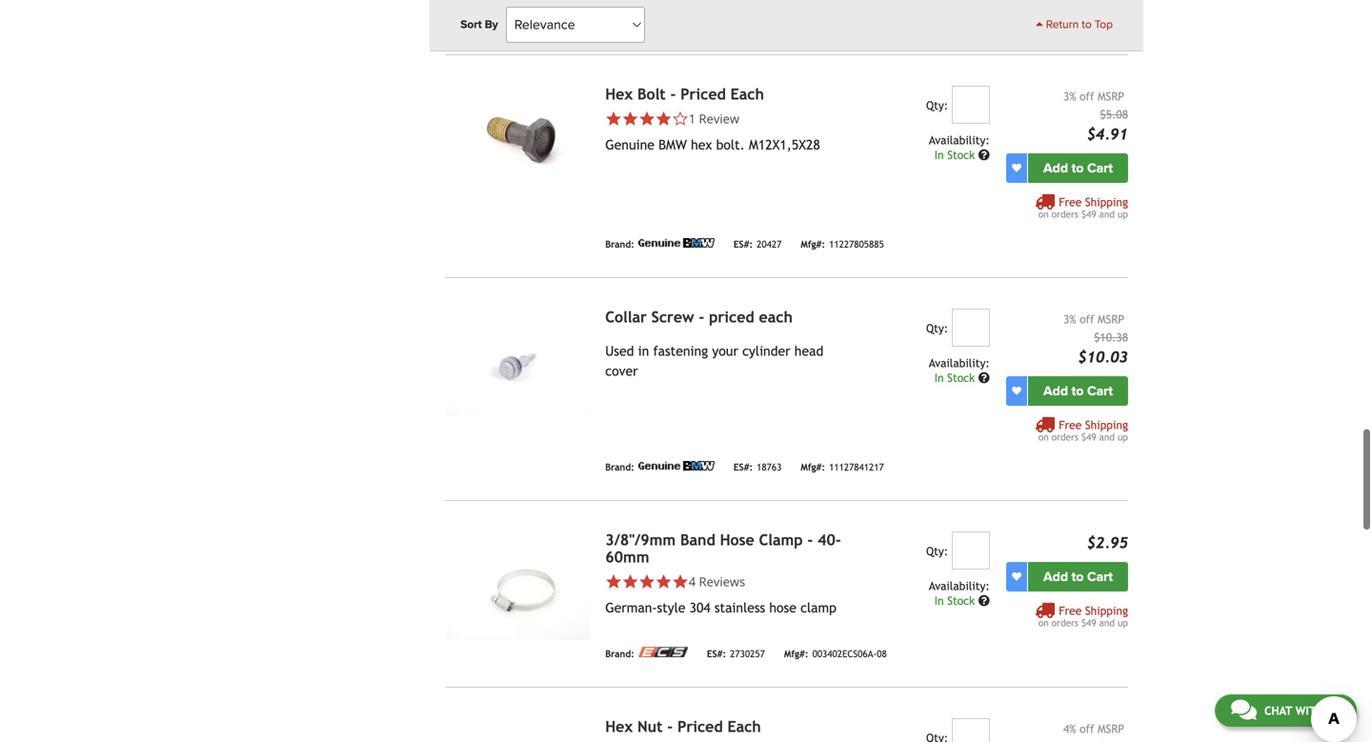 Task type: describe. For each thing, give the bounding box(es) containing it.
with
[[1295, 704, 1324, 717]]

chat with us link
[[1215, 695, 1357, 727]]

add for $10.03
[[1043, 383, 1068, 399]]

free shipping on orders $49 and up for $4.91
[[1038, 195, 1128, 219]]

orders for $10.03
[[1052, 431, 1079, 442]]

german-style 304 stainless hose clamp
[[605, 600, 836, 615]]

3% off msrp $10.38 $10.03
[[1063, 312, 1128, 366]]

style
[[657, 600, 685, 615]]

cylinder
[[742, 343, 790, 359]]

by
[[485, 18, 498, 31]]

$49 for $4.91
[[1081, 208, 1096, 219]]

return
[[1046, 18, 1079, 31]]

fastening
[[653, 343, 708, 359]]

m12x1,5x28
[[749, 137, 820, 152]]

clamp
[[759, 531, 803, 549]]

3 free from the top
[[1059, 604, 1082, 617]]

3 msrp from the top
[[1098, 722, 1124, 735]]

$5.08
[[1100, 107, 1128, 121]]

1
[[689, 110, 696, 127]]

es#: 2730257
[[707, 648, 765, 659]]

star image up genuine
[[622, 110, 639, 127]]

stock for 3/8"/9mm band hose clamp - 40- 60mm
[[947, 594, 975, 607]]

mfg#: 003402ecs06a-08
[[784, 648, 887, 659]]

40-
[[818, 531, 841, 549]]

top
[[1095, 18, 1113, 31]]

sort
[[460, 18, 482, 31]]

to for add to cart button corresponding to $10.03
[[1072, 383, 1084, 399]]

4%
[[1063, 722, 1076, 735]]

add for $4.91
[[1043, 160, 1068, 176]]

question circle image for collar screw - priced each
[[978, 372, 990, 383]]

star image up the bmw
[[655, 110, 672, 127]]

3 add to cart from the top
[[1043, 569, 1113, 585]]

us
[[1327, 704, 1341, 717]]

- for hex bolt - priced each
[[670, 85, 676, 103]]

3/8"/9mm band hose clamp - 40- 60mm
[[605, 531, 841, 566]]

08
[[877, 648, 887, 659]]

3% for $10.03
[[1063, 312, 1076, 326]]

shipping for $4.91
[[1085, 195, 1128, 208]]

qty: for hex bolt - priced each
[[926, 98, 948, 112]]

in stock for collar screw - priced each
[[934, 371, 978, 384]]

hex for hex bolt - priced each
[[605, 85, 633, 103]]

in for 3/8"/9mm band hose clamp - 40- 60mm
[[934, 594, 944, 607]]

caret up image
[[1036, 18, 1043, 30]]

hex for hex nut - priced each
[[605, 718, 633, 735]]

star image up style
[[655, 573, 672, 590]]

3 free shipping on orders $49 and up from the top
[[1038, 604, 1128, 628]]

return to top link
[[1036, 16, 1113, 33]]

your
[[712, 343, 738, 359]]

- for hex nut - priced each
[[667, 718, 673, 735]]

hex nut - priced each link
[[605, 718, 761, 735]]

304
[[689, 600, 710, 615]]

each for hex bolt - priced each
[[730, 85, 764, 103]]

60mm
[[605, 548, 649, 566]]

- for collar screw - priced each
[[699, 308, 704, 326]]

4
[[689, 573, 696, 590]]

sort by
[[460, 18, 498, 31]]

bolt
[[637, 85, 666, 103]]

star image down bolt
[[639, 110, 655, 127]]

hex
[[691, 137, 712, 152]]

003402ecs06a-
[[812, 648, 877, 659]]

2 4 reviews link from the left
[[689, 573, 745, 590]]

cart for $10.03
[[1087, 383, 1113, 399]]

availability: for hex bolt - priced each
[[929, 133, 990, 147]]

add to wish list image
[[1012, 386, 1021, 396]]

review
[[699, 110, 739, 127]]

3 add to cart button from the top
[[1028, 562, 1128, 591]]

priced for nut
[[677, 718, 723, 735]]

on for $10.03
[[1038, 431, 1049, 442]]

3 orders from the top
[[1052, 617, 1079, 628]]

add to cart button for $4.91
[[1028, 153, 1128, 183]]

es#2730257 - 003402ecs06a-08 - 3/8"/9mm band hose clamp - 40-60mm - german-style 304 stainless hose clamp - ecs - audi bmw volkswagen mercedes benz mini porsche image
[[445, 531, 590, 640]]

2730257
[[730, 648, 765, 659]]

on for $4.91
[[1038, 208, 1049, 219]]

return to top
[[1043, 18, 1113, 31]]

availability: for 3/8"/9mm band hose clamp - 40- 60mm
[[929, 579, 990, 592]]

20427
[[757, 239, 782, 250]]

head
[[794, 343, 823, 359]]

band
[[680, 531, 715, 549]]

availability: for collar screw - priced each
[[929, 356, 990, 370]]

brand: for hex
[[605, 239, 634, 250]]

orders for $4.91
[[1052, 208, 1079, 219]]

3/8"/9mm band hose clamp - 40- 60mm link
[[605, 531, 841, 566]]

3% off msrp $5.08 $4.91
[[1063, 89, 1128, 143]]



Task type: locate. For each thing, give the bounding box(es) containing it.
es#: for priced
[[734, 239, 753, 250]]

0 vertical spatial add to cart
[[1043, 160, 1113, 176]]

1 genuine bmw - corporate logo image from the top
[[638, 15, 714, 25]]

2 vertical spatial availability:
[[929, 579, 990, 592]]

qty: for 3/8"/9mm band hose clamp - 40- 60mm
[[926, 544, 948, 558]]

hex
[[605, 85, 633, 103], [605, 718, 633, 735]]

1 vertical spatial in stock
[[934, 371, 978, 384]]

1 vertical spatial add to wish list image
[[1012, 572, 1021, 581]]

2 1 review link from the left
[[689, 110, 739, 127]]

1 vertical spatial mfg#:
[[801, 462, 825, 473]]

2 free shipping on orders $49 and up from the top
[[1038, 418, 1128, 442]]

chat
[[1264, 704, 1292, 717]]

1 orders from the top
[[1052, 208, 1079, 219]]

msrp for $4.91
[[1098, 89, 1124, 103]]

msrp right 4%
[[1098, 722, 1124, 735]]

1 qty: from the top
[[926, 98, 948, 112]]

to for $4.91 add to cart button
[[1072, 160, 1084, 176]]

2 vertical spatial and
[[1099, 617, 1115, 628]]

1 vertical spatial add to cart
[[1043, 383, 1113, 399]]

and for $10.03
[[1099, 431, 1115, 442]]

cart for $4.91
[[1087, 160, 1113, 176]]

msrp inside 3% off msrp $5.08 $4.91
[[1098, 89, 1124, 103]]

0 vertical spatial cart
[[1087, 160, 1113, 176]]

off inside the 3% off msrp $10.38 $10.03
[[1080, 312, 1094, 326]]

es#18763 - 11127841217 - collar screw - priced each - used in fastening your cylinder head cover - genuine bmw - bmw image
[[445, 309, 590, 417]]

orders
[[1052, 208, 1079, 219], [1052, 431, 1079, 442], [1052, 617, 1079, 628]]

2 and from the top
[[1099, 431, 1115, 442]]

3 qty: from the top
[[926, 544, 948, 558]]

mfg#: for hex bolt - priced each
[[801, 239, 825, 250]]

msrp up $10.38
[[1098, 312, 1124, 326]]

0 vertical spatial stock
[[947, 148, 975, 161]]

genuine bmw - corporate logo image up hex bolt - priced each
[[638, 15, 714, 25]]

2 vertical spatial up
[[1118, 617, 1128, 628]]

3% inside the 3% off msrp $10.38 $10.03
[[1063, 312, 1076, 326]]

1 cart from the top
[[1087, 160, 1113, 176]]

$4.91
[[1087, 125, 1128, 143]]

hex left nut
[[605, 718, 633, 735]]

2 in from the top
[[934, 371, 944, 384]]

1 4 reviews link from the left
[[605, 573, 851, 590]]

2 orders from the top
[[1052, 431, 1079, 442]]

add
[[1043, 160, 1068, 176], [1043, 383, 1068, 399], [1043, 569, 1068, 585]]

- right nut
[[667, 718, 673, 735]]

1 vertical spatial on
[[1038, 431, 1049, 442]]

and down the $10.03
[[1099, 431, 1115, 442]]

2 free from the top
[[1059, 418, 1082, 431]]

add to cart button down $4.91
[[1028, 153, 1128, 183]]

es#: left 2730257
[[707, 648, 726, 659]]

shipping down $2.95
[[1085, 604, 1128, 617]]

1 vertical spatial msrp
[[1098, 312, 1124, 326]]

stock
[[947, 148, 975, 161], [947, 371, 975, 384], [947, 594, 975, 607]]

free shipping on orders $49 and up down the $10.03
[[1038, 418, 1128, 442]]

star image up genuine
[[605, 110, 622, 127]]

1 vertical spatial add
[[1043, 383, 1068, 399]]

up down the $10.03
[[1118, 431, 1128, 442]]

used
[[605, 343, 634, 359]]

1 vertical spatial free shipping on orders $49 and up
[[1038, 418, 1128, 442]]

1 free shipping on orders $49 and up from the top
[[1038, 195, 1128, 219]]

3 and from the top
[[1099, 617, 1115, 628]]

genuine bmw - corporate logo image for bolt
[[638, 238, 714, 248]]

1 vertical spatial availability:
[[929, 356, 990, 370]]

2 question circle image from the top
[[978, 595, 990, 606]]

1 vertical spatial stock
[[947, 371, 975, 384]]

2 vertical spatial qty:
[[926, 544, 948, 558]]

1 vertical spatial es#:
[[734, 462, 753, 473]]

free shipping on orders $49 and up
[[1038, 195, 1128, 219], [1038, 418, 1128, 442], [1038, 604, 1128, 628]]

1 hex from the top
[[605, 85, 633, 103]]

0 vertical spatial up
[[1118, 208, 1128, 219]]

2 vertical spatial in
[[934, 594, 944, 607]]

qty:
[[926, 98, 948, 112], [926, 321, 948, 335], [926, 544, 948, 558]]

$49 for $10.03
[[1081, 431, 1096, 442]]

qty: for collar screw - priced each
[[926, 321, 948, 335]]

$2.95
[[1087, 534, 1128, 551]]

0 vertical spatial orders
[[1052, 208, 1079, 219]]

priced up 1 review
[[680, 85, 726, 103]]

in
[[638, 343, 649, 359]]

4 reviews link
[[605, 573, 851, 590], [689, 573, 745, 590]]

priced right nut
[[677, 718, 723, 735]]

each for hex nut - priced each
[[727, 718, 761, 735]]

msrp for $10.03
[[1098, 312, 1124, 326]]

add to cart button
[[1028, 153, 1128, 183], [1028, 376, 1128, 406], [1028, 562, 1128, 591]]

collar screw - priced each
[[605, 308, 793, 326]]

1 3% from the top
[[1063, 89, 1076, 103]]

2 vertical spatial free shipping on orders $49 and up
[[1038, 604, 1128, 628]]

priced for bolt
[[680, 85, 726, 103]]

cover
[[605, 363, 638, 379]]

0 vertical spatial question circle image
[[978, 372, 990, 383]]

genuine bmw hex bolt. m12x1,5x28
[[605, 137, 820, 152]]

in stock
[[934, 148, 978, 161], [934, 371, 978, 384], [934, 594, 978, 607]]

es#: left 18763
[[734, 462, 753, 473]]

german-
[[605, 600, 657, 615]]

hex bolt - priced each
[[605, 85, 764, 103]]

off for $10.03
[[1080, 312, 1094, 326]]

brand: for 3/8"/9mm
[[605, 648, 634, 659]]

on
[[1038, 208, 1049, 219], [1038, 431, 1049, 442], [1038, 617, 1049, 628]]

brand:
[[605, 16, 634, 27], [605, 239, 634, 250], [605, 462, 634, 473], [605, 648, 634, 659]]

up down $2.95
[[1118, 617, 1128, 628]]

hose
[[769, 600, 796, 615]]

0 vertical spatial mfg#:
[[801, 239, 825, 250]]

2 vertical spatial genuine bmw - corporate logo image
[[638, 461, 714, 470]]

and
[[1099, 208, 1115, 219], [1099, 431, 1115, 442], [1099, 617, 1115, 628]]

1 vertical spatial cart
[[1087, 383, 1113, 399]]

$49 down $4.91
[[1081, 208, 1096, 219]]

0 vertical spatial each
[[730, 85, 764, 103]]

stock for collar screw - priced each
[[947, 371, 975, 384]]

2 add to cart button from the top
[[1028, 376, 1128, 406]]

1 vertical spatial qty:
[[926, 321, 948, 335]]

star image down the 60mm
[[605, 573, 622, 590]]

0 vertical spatial add to cart button
[[1028, 153, 1128, 183]]

cart down $2.95
[[1087, 569, 1113, 585]]

2 stock from the top
[[947, 371, 975, 384]]

0 vertical spatial genuine bmw - corporate logo image
[[638, 15, 714, 25]]

3 availability: from the top
[[929, 579, 990, 592]]

3 brand: from the top
[[605, 462, 634, 473]]

0 vertical spatial in stock
[[934, 148, 978, 161]]

1 on from the top
[[1038, 208, 1049, 219]]

3 $49 from the top
[[1081, 617, 1096, 628]]

1 free from the top
[[1059, 195, 1082, 208]]

1 msrp from the top
[[1098, 89, 1124, 103]]

1 vertical spatial genuine bmw - corporate logo image
[[638, 238, 714, 248]]

off right 4%
[[1080, 722, 1094, 735]]

off inside 3% off msrp $5.08 $4.91
[[1080, 89, 1094, 103]]

1 add to cart button from the top
[[1028, 153, 1128, 183]]

es#20427 - 11227805885 - hex bolt - priced each - genuine bmw hex bolt. m12x1,5x28 - genuine bmw - bmw image
[[445, 86, 590, 194]]

- inside the 3/8"/9mm band hose clamp - 40- 60mm
[[807, 531, 813, 549]]

1 in from the top
[[934, 148, 944, 161]]

3% inside 3% off msrp $5.08 $4.91
[[1063, 89, 1076, 103]]

genuine bmw - corporate logo image
[[638, 15, 714, 25], [638, 238, 714, 248], [638, 461, 714, 470]]

1 vertical spatial and
[[1099, 431, 1115, 442]]

es#: 18763
[[734, 462, 782, 473]]

add to cart down $4.91
[[1043, 160, 1113, 176]]

in for hex bolt - priced each
[[934, 148, 944, 161]]

free shipping on orders $49 and up for $10.03
[[1038, 418, 1128, 442]]

free for $4.91
[[1059, 195, 1082, 208]]

shipping down $4.91
[[1085, 195, 1128, 208]]

each up "review"
[[730, 85, 764, 103]]

to for first add to cart button from the bottom of the page
[[1072, 569, 1084, 585]]

0 vertical spatial on
[[1038, 208, 1049, 219]]

3 shipping from the top
[[1085, 604, 1128, 617]]

0 vertical spatial 3%
[[1063, 89, 1076, 103]]

3 add from the top
[[1043, 569, 1068, 585]]

star image
[[605, 110, 622, 127], [655, 110, 672, 127], [605, 573, 622, 590], [672, 573, 689, 590]]

- left the 40-
[[807, 531, 813, 549]]

up down $4.91
[[1118, 208, 1128, 219]]

18763
[[757, 462, 782, 473]]

question circle image for 3/8"/9mm band hose clamp - 40- 60mm
[[978, 595, 990, 606]]

shipping for $10.03
[[1085, 418, 1128, 431]]

add to cart button down $2.95
[[1028, 562, 1128, 591]]

mfg#: left the 11127841217
[[801, 462, 825, 473]]

up
[[1118, 208, 1128, 219], [1118, 431, 1128, 442], [1118, 617, 1128, 628]]

2 msrp from the top
[[1098, 312, 1124, 326]]

cart down $4.91
[[1087, 160, 1113, 176]]

in
[[934, 148, 944, 161], [934, 371, 944, 384], [934, 594, 944, 607]]

stock for hex bolt - priced each
[[947, 148, 975, 161]]

up for $10.03
[[1118, 431, 1128, 442]]

each
[[730, 85, 764, 103], [727, 718, 761, 735]]

3 stock from the top
[[947, 594, 975, 607]]

each down 2730257
[[727, 718, 761, 735]]

1 in stock from the top
[[934, 148, 978, 161]]

mfg#: 11127841217
[[801, 462, 884, 473]]

off up $4.91
[[1080, 89, 1094, 103]]

add to wish list image
[[1012, 163, 1021, 173], [1012, 572, 1021, 581]]

4 brand: from the top
[[605, 648, 634, 659]]

3 cart from the top
[[1087, 569, 1113, 585]]

4 reviews
[[689, 573, 745, 590]]

bmw
[[658, 137, 687, 152]]

11127841217
[[829, 462, 884, 473]]

add to wish list image for 3/8"/9mm band hose clamp - 40- 60mm
[[1012, 572, 1021, 581]]

0 vertical spatial in
[[934, 148, 944, 161]]

1 vertical spatial in
[[934, 371, 944, 384]]

3/8"/9mm
[[605, 531, 676, 549]]

in stock for hex bolt - priced each
[[934, 148, 978, 161]]

3 genuine bmw - corporate logo image from the top
[[638, 461, 714, 470]]

2 up from the top
[[1118, 431, 1128, 442]]

1 shipping from the top
[[1085, 195, 1128, 208]]

star image up style
[[672, 573, 689, 590]]

and down $4.91
[[1099, 208, 1115, 219]]

mfg#: down hose
[[784, 648, 809, 659]]

0 vertical spatial availability:
[[929, 133, 990, 147]]

3 in from the top
[[934, 594, 944, 607]]

0 vertical spatial off
[[1080, 89, 1094, 103]]

0 vertical spatial $49
[[1081, 208, 1096, 219]]

2 vertical spatial msrp
[[1098, 722, 1124, 735]]

1 vertical spatial shipping
[[1085, 418, 1128, 431]]

0 vertical spatial priced
[[680, 85, 726, 103]]

4% off msrp
[[1063, 722, 1124, 735]]

0 vertical spatial qty:
[[926, 98, 948, 112]]

priced
[[709, 308, 754, 326]]

1 vertical spatial 3%
[[1063, 312, 1076, 326]]

1 up from the top
[[1118, 208, 1128, 219]]

in for collar screw - priced each
[[934, 371, 944, 384]]

2 vertical spatial add to cart
[[1043, 569, 1113, 585]]

add to cart for $10.03
[[1043, 383, 1113, 399]]

2 3% from the top
[[1063, 312, 1076, 326]]

0 vertical spatial free
[[1059, 195, 1082, 208]]

1 stock from the top
[[947, 148, 975, 161]]

2 vertical spatial es#:
[[707, 648, 726, 659]]

1 add to cart from the top
[[1043, 160, 1113, 176]]

0 vertical spatial add
[[1043, 160, 1068, 176]]

1 and from the top
[[1099, 208, 1115, 219]]

2 vertical spatial cart
[[1087, 569, 1113, 585]]

1 vertical spatial orders
[[1052, 431, 1079, 442]]

free
[[1059, 195, 1082, 208], [1059, 418, 1082, 431], [1059, 604, 1082, 617]]

0 vertical spatial free shipping on orders $49 and up
[[1038, 195, 1128, 219]]

bolt.
[[716, 137, 745, 152]]

1 vertical spatial question circle image
[[978, 595, 990, 606]]

add to wish list image for hex bolt - priced each
[[1012, 163, 1021, 173]]

1 1 review link from the left
[[605, 110, 851, 127]]

2 add to wish list image from the top
[[1012, 572, 1021, 581]]

None number field
[[952, 86, 990, 124], [952, 309, 990, 347], [952, 531, 990, 570], [952, 718, 990, 742], [952, 86, 990, 124], [952, 309, 990, 347], [952, 531, 990, 570], [952, 718, 990, 742]]

3 off from the top
[[1080, 722, 1094, 735]]

2 brand: from the top
[[605, 239, 634, 250]]

1 vertical spatial hex
[[605, 718, 633, 735]]

1 vertical spatial off
[[1080, 312, 1094, 326]]

comments image
[[1231, 698, 1257, 721]]

each
[[759, 308, 793, 326]]

1 vertical spatial up
[[1118, 431, 1128, 442]]

hex bolt - priced each link
[[605, 85, 764, 103]]

mfg#: left 11227805885
[[801, 239, 825, 250]]

reviews
[[699, 573, 745, 590]]

1 review link up genuine bmw hex bolt. m12x1,5x28
[[689, 110, 739, 127]]

msrp
[[1098, 89, 1124, 103], [1098, 312, 1124, 326], [1098, 722, 1124, 735]]

es#: for priced
[[734, 462, 753, 473]]

genuine bmw - corporate logo image up band
[[638, 461, 714, 470]]

2 vertical spatial free
[[1059, 604, 1082, 617]]

collar screw - priced each link
[[605, 308, 793, 326]]

es#: for clamp
[[707, 648, 726, 659]]

1 vertical spatial $49
[[1081, 431, 1096, 442]]

2 vertical spatial mfg#:
[[784, 648, 809, 659]]

screw
[[651, 308, 694, 326]]

2 $49 from the top
[[1081, 431, 1096, 442]]

1 add from the top
[[1043, 160, 1068, 176]]

msrp inside the 3% off msrp $10.38 $10.03
[[1098, 312, 1124, 326]]

chat with us
[[1264, 704, 1341, 717]]

2 vertical spatial off
[[1080, 722, 1094, 735]]

priced
[[680, 85, 726, 103], [677, 718, 723, 735]]

brand: for collar
[[605, 462, 634, 473]]

3 in stock from the top
[[934, 594, 978, 607]]

cart
[[1087, 160, 1113, 176], [1087, 383, 1113, 399], [1087, 569, 1113, 585]]

add to cart button for $10.03
[[1028, 376, 1128, 406]]

11227805885
[[829, 239, 884, 250]]

2 add to cart from the top
[[1043, 383, 1113, 399]]

$49 down $2.95
[[1081, 617, 1096, 628]]

3 up from the top
[[1118, 617, 1128, 628]]

0 vertical spatial and
[[1099, 208, 1115, 219]]

genuine bmw - corporate logo image up screw
[[638, 238, 714, 248]]

$49 down the $10.03
[[1081, 431, 1096, 442]]

mfg#:
[[801, 239, 825, 250], [801, 462, 825, 473], [784, 648, 809, 659]]

used in fastening your cylinder head cover
[[605, 343, 823, 379]]

1 add to wish list image from the top
[[1012, 163, 1021, 173]]

1 question circle image from the top
[[978, 372, 990, 383]]

1 vertical spatial each
[[727, 718, 761, 735]]

nut
[[637, 718, 663, 735]]

hex left bolt
[[605, 85, 633, 103]]

2 hex from the top
[[605, 718, 633, 735]]

0 vertical spatial shipping
[[1085, 195, 1128, 208]]

and down $2.95
[[1099, 617, 1115, 628]]

off up $10.38
[[1080, 312, 1094, 326]]

2 on from the top
[[1038, 431, 1049, 442]]

1 vertical spatial free
[[1059, 418, 1082, 431]]

star image down the 60mm
[[622, 573, 639, 590]]

ecs - corporate logo image
[[638, 647, 688, 657]]

0 vertical spatial add to wish list image
[[1012, 163, 1021, 173]]

1 $49 from the top
[[1081, 208, 1096, 219]]

question circle image
[[978, 149, 990, 160]]

0 vertical spatial hex
[[605, 85, 633, 103]]

0 vertical spatial es#:
[[734, 239, 753, 250]]

2 qty: from the top
[[926, 321, 948, 335]]

- right screw
[[699, 308, 704, 326]]

2 vertical spatial stock
[[947, 594, 975, 607]]

shipping down the $10.03
[[1085, 418, 1128, 431]]

2 off from the top
[[1080, 312, 1094, 326]]

clamp
[[800, 600, 836, 615]]

availability:
[[929, 133, 990, 147], [929, 356, 990, 370], [929, 579, 990, 592]]

1 review link up bolt.
[[605, 110, 851, 127]]

1 vertical spatial priced
[[677, 718, 723, 735]]

1 availability: from the top
[[929, 133, 990, 147]]

2 genuine bmw - corporate logo image from the top
[[638, 238, 714, 248]]

msrp up $5.08
[[1098, 89, 1124, 103]]

2 vertical spatial orders
[[1052, 617, 1079, 628]]

free shipping on orders $49 and up down $4.91
[[1038, 195, 1128, 219]]

3%
[[1063, 89, 1076, 103], [1063, 312, 1076, 326]]

question circle image
[[978, 372, 990, 383], [978, 595, 990, 606]]

empty star image
[[672, 110, 689, 127]]

0 vertical spatial msrp
[[1098, 89, 1124, 103]]

3 on from the top
[[1038, 617, 1049, 628]]

-
[[670, 85, 676, 103], [699, 308, 704, 326], [807, 531, 813, 549], [667, 718, 673, 735]]

2 vertical spatial $49
[[1081, 617, 1096, 628]]

add to cart down the $10.03
[[1043, 383, 1113, 399]]

1 vertical spatial add to cart button
[[1028, 376, 1128, 406]]

1 review
[[689, 110, 739, 127]]

1 brand: from the top
[[605, 16, 634, 27]]

stainless
[[714, 600, 765, 615]]

2 shipping from the top
[[1085, 418, 1128, 431]]

hose
[[720, 531, 754, 549]]

2 vertical spatial shipping
[[1085, 604, 1128, 617]]

1 off from the top
[[1080, 89, 1094, 103]]

2 vertical spatial in stock
[[934, 594, 978, 607]]

2 add from the top
[[1043, 383, 1068, 399]]

- right bolt
[[670, 85, 676, 103]]

collar
[[605, 308, 647, 326]]

2 cart from the top
[[1087, 383, 1113, 399]]

add to cart button down the $10.03
[[1028, 376, 1128, 406]]

mfg#: for collar screw - priced each
[[801, 462, 825, 473]]

2 availability: from the top
[[929, 356, 990, 370]]

genuine
[[605, 137, 654, 152]]

2 vertical spatial add to cart button
[[1028, 562, 1128, 591]]

$10.38
[[1094, 330, 1128, 344]]

free for $10.03
[[1059, 418, 1082, 431]]

3% for $4.91
[[1063, 89, 1076, 103]]

hex nut - priced each
[[605, 718, 761, 735]]

free shipping on orders $49 and up down $2.95
[[1038, 604, 1128, 628]]

2 in stock from the top
[[934, 371, 978, 384]]

mfg#: for 3/8"/9mm band hose clamp - 40- 60mm
[[784, 648, 809, 659]]

star image
[[622, 110, 639, 127], [639, 110, 655, 127], [622, 573, 639, 590], [639, 573, 655, 590], [655, 573, 672, 590]]

$10.03
[[1078, 348, 1128, 366]]

2 vertical spatial add
[[1043, 569, 1068, 585]]

2 vertical spatial on
[[1038, 617, 1049, 628]]

es#: 20427
[[734, 239, 782, 250]]

cart down the $10.03
[[1087, 383, 1113, 399]]

shipping
[[1085, 195, 1128, 208], [1085, 418, 1128, 431], [1085, 604, 1128, 617]]

mfg#: 11227805885
[[801, 239, 884, 250]]

es#: left 20427
[[734, 239, 753, 250]]

genuine bmw - corporate logo image for screw
[[638, 461, 714, 470]]

off
[[1080, 89, 1094, 103], [1080, 312, 1094, 326], [1080, 722, 1094, 735]]

and for $4.91
[[1099, 208, 1115, 219]]

off for $4.91
[[1080, 89, 1094, 103]]

add to cart for $4.91
[[1043, 160, 1113, 176]]

up for $4.91
[[1118, 208, 1128, 219]]

in stock for 3/8"/9mm band hose clamp - 40- 60mm
[[934, 594, 978, 607]]

add to cart down $2.95
[[1043, 569, 1113, 585]]

add to cart
[[1043, 160, 1113, 176], [1043, 383, 1113, 399], [1043, 569, 1113, 585]]

star image up german-
[[639, 573, 655, 590]]



Task type: vqa. For each thing, say whether or not it's contained in the screenshot.
SHOP OUR CATALOG OF BMW PARTS "image"
no



